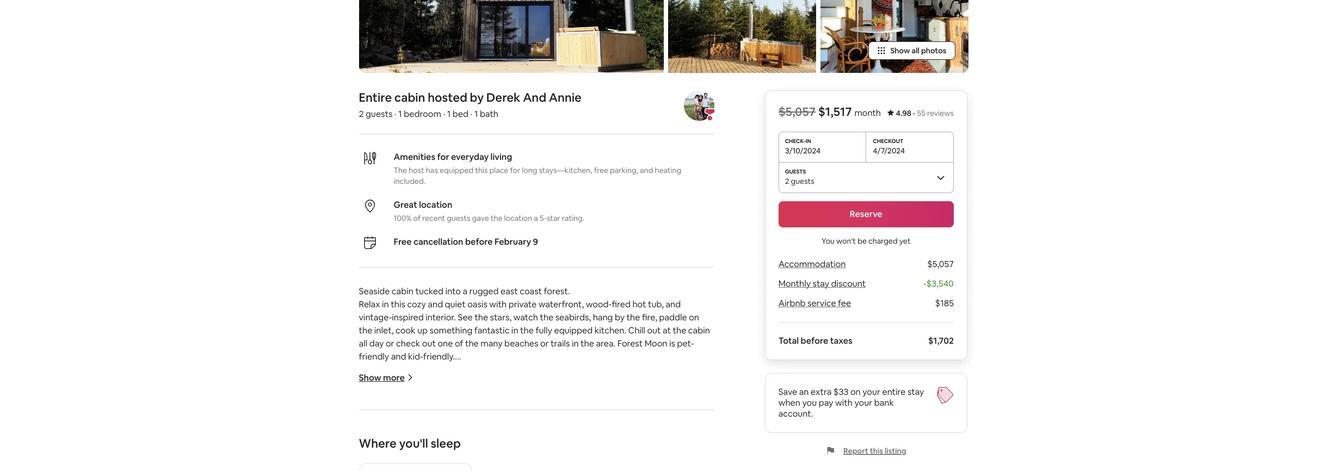Task type: describe. For each thing, give the bounding box(es) containing it.
on inside save an extra $33 on your entire stay when you pay with your bank account.
[[851, 386, 861, 398]]

parking,
[[610, 165, 639, 175]]

vintage-
[[359, 312, 392, 323]]

us
[[450, 403, 459, 415]]

wood-
[[586, 299, 612, 310]]

cabin for level
[[376, 429, 398, 441]]

cabin up pet-
[[689, 325, 710, 336]]

discount
[[832, 278, 867, 289]]

monthly
[[779, 278, 812, 289]]

the down open on the bottom left of page
[[453, 442, 469, 454]]

extra
[[812, 386, 832, 398]]

where you'll sleep
[[359, 436, 461, 451]]

1 · from the left
[[395, 108, 397, 120]]

fire,
[[642, 312, 658, 323]]

of inside 'great location 100% of recent guests gave the location a 5-star rating.'
[[413, 213, 421, 223]]

for inside the cabin is a two-level open concept space, with kitchen, bathroom, and dining/living room on the main level. the kitchen is fully equipped with oven range, fridge, microwave, and cooking and dining essentials. the living area has a  tiny morso woodstove, comfortable seating for dining or lounging, and a water view through the fr
[[442, 469, 454, 472]]

entire
[[359, 90, 392, 105]]

save
[[779, 386, 798, 398]]

for left long
[[510, 165, 521, 175]]

main
[[410, 442, 429, 454]]

the left many
[[465, 338, 479, 349]]

bath
[[480, 108, 499, 120]]

cook
[[396, 325, 416, 336]]

fantastic
[[475, 325, 510, 336]]

save an extra $33 on your entire stay when you pay with your bank account.
[[779, 386, 925, 420]]

seaside
[[359, 286, 390, 297]]

2 horizontal spatial or
[[541, 338, 549, 349]]

living inside amenities for everyday living the host has equipped this place for long stays—kitchen, free parking, and heating included.
[[491, 151, 512, 163]]

gave
[[472, 213, 489, 223]]

chill
[[629, 325, 646, 336]]

-$3,540
[[924, 278, 955, 289]]

range,
[[610, 442, 635, 454]]

a left the two-
[[408, 429, 413, 441]]

won't
[[837, 236, 857, 246]]

equipped inside 'seaside cabin tucked into a rugged east coast forest. relax in this cozy and quiet oasis with private waterfront, wood-fired hot tub, and vintage-inspired interior. see the stars, watch the seabirds, hang by the fire, paddle on the inlet, cook up something fantastic in the fully equipped kitchen. chill out at the cabin all day or check out one of the many beaches or trails in the area. forest moon is pet- friendly and kid-friendly.'
[[554, 325, 593, 336]]

3 1 from the left
[[475, 108, 478, 120]]

show for show more
[[359, 372, 382, 384]]

space,
[[511, 429, 537, 441]]

for up to
[[479, 390, 491, 402]]

water
[[555, 469, 578, 472]]

be
[[858, 236, 868, 246]]

two-
[[414, 429, 433, 441]]

bed
[[453, 108, 469, 120]]

wood-fired cedar hot tub. 
soak vibe like a hot bath, cedar vibe like a sauna, smokey vibe like a bonfire. image
[[668, 0, 816, 73]]

2 horizontal spatial in
[[572, 338, 579, 349]]

great location 100% of recent guests gave the location a 5-star rating.
[[394, 199, 585, 223]]

cabin for rugged
[[392, 286, 414, 297]]

derek
[[487, 90, 521, 105]]

accommodation
[[779, 258, 847, 270]]

is inside 'seaside cabin tucked into a rugged east coast forest. relax in this cozy and quiet oasis with private waterfront, wood-fired hot tub, and vintage-inspired interior. see the stars, watch the seabirds, hang by the fire, paddle on the inlet, cook up something fantastic in the fully equipped kitchen. chill out at the cabin all day or check out one of the many beaches or trails in the area. forest moon is pet- friendly and kid-friendly.'
[[670, 338, 676, 349]]

you
[[803, 397, 818, 409]]

2 max. from the left
[[579, 390, 598, 402]]

tiny
[[580, 455, 595, 467]]

1 horizontal spatial location
[[504, 213, 533, 223]]

report this listing
[[844, 446, 907, 456]]

0 horizontal spatial or
[[386, 338, 394, 349]]

3/10/2024
[[786, 146, 821, 155]]

on inside the cabin is a two-level open concept space, with kitchen, bathroom, and dining/living room on the main level. the kitchen is fully equipped with oven range, fridge, microwave, and cooking and dining essentials. the living area has a  tiny morso woodstove, comfortable seating for dining or lounging, and a water view through the fr
[[382, 442, 393, 454]]

this inside amenities for everyday living the host has equipped this place for long stays—kitchen, free parking, and heating included.
[[475, 165, 488, 175]]

0 horizontal spatial location
[[419, 199, 453, 210]]

2 1 from the left
[[447, 108, 451, 120]]

your left bank
[[855, 397, 873, 409]]

and up interior.
[[428, 299, 443, 310]]

4 · from the left
[[914, 108, 916, 118]]

your left entire
[[863, 386, 881, 398]]

equipped inside amenities for everyday living the host has equipped this place for long stays—kitchen, free parking, and heating included.
[[440, 165, 474, 175]]

kitchen,
[[559, 429, 590, 441]]

the down woodstove,
[[634, 469, 648, 472]]

month
[[855, 107, 882, 118]]

star
[[547, 213, 561, 223]]

microwave,
[[665, 442, 711, 454]]

forest inside 'seaside cabin tucked into a rugged east coast forest. relax in this cozy and quiet oasis with private waterfront, wood-fired hot tub, and vintage-inspired interior. see the stars, watch the seabirds, hang by the fire, paddle on the inlet, cook up something fantastic in the fully equipped kitchen. chill out at the cabin all day or check out one of the many beaches or trails in the area. forest moon is pet- friendly and kid-friendly.'
[[618, 338, 643, 349]]

area
[[536, 455, 554, 467]]

contact
[[417, 403, 448, 415]]

the inside 'great location 100% of recent guests gave the location a 5-star rating.'
[[491, 213, 503, 223]]

monthly stay discount button
[[779, 278, 867, 289]]

equipped inside the cabin is a two-level open concept space, with kitchen, bathroom, and dining/living room on the main level. the kitchen is fully equipped with oven range, fridge, microwave, and cooking and dining essentials. the living area has a  tiny morso woodstove, comfortable seating for dining or lounging, and a water view through the fr
[[529, 442, 567, 454]]

all inside 'seaside cabin tucked into a rugged east coast forest. relax in this cozy and quiet oasis with private waterfront, wood-fired hot tub, and vintage-inspired interior. see the stars, watch the seabirds, hang by the fire, paddle on the inlet, cook up something fantastic in the fully equipped kitchen. chill out at the cabin all day or check out one of the many beaches or trails in the area. forest moon is pet- friendly and kid-friendly.'
[[359, 338, 368, 349]]

1 vertical spatial dining
[[456, 469, 480, 472]]

the down oasis
[[475, 312, 488, 323]]

(age
[[652, 390, 670, 402]]

with inside save an extra $33 on your entire stay when you pay with your bank account.
[[836, 397, 853, 409]]

great
[[394, 199, 417, 210]]

area.
[[596, 338, 616, 349]]

all inside button
[[912, 46, 920, 55]]

you
[[822, 236, 835, 246]]

the up the lounging,
[[497, 455, 512, 467]]

100%
[[394, 213, 412, 223]]

seating
[[411, 469, 440, 472]]

morso
[[597, 455, 622, 467]]

the up room on the left of page
[[359, 429, 374, 441]]

$185
[[936, 298, 955, 309]]

you'll
[[399, 436, 428, 451]]

seaside cabin tucked into a rugged east coast forest. relax in this cozy and quiet oasis with private waterfront, wood-fired hot tub, and vintage-inspired interior. see the stars, watch the seabirds, hang by the fire, paddle on the inlet, cook up something fantastic in the fully equipped kitchen. chill out at the cabin all day or check out one of the many beaches or trails in the area. forest moon is pet- friendly and kid-friendly.
[[359, 286, 712, 362]]

the down watch
[[521, 325, 534, 336]]

and up seating
[[410, 455, 425, 467]]

monthly stay discount
[[779, 278, 867, 289]]

show more
[[359, 372, 405, 384]]

kitchen
[[471, 442, 500, 454]]

group
[[557, 403, 581, 415]]

for left any
[[527, 403, 539, 415]]

and down check
[[391, 351, 406, 362]]

reserve
[[851, 208, 883, 220]]

0 horizontal spatial stay
[[813, 278, 830, 289]]

and up fridge, in the bottom of the page
[[636, 429, 651, 441]]

amenities for everyday living the host has equipped this place for long stays—kitchen, free parking, and heating included.
[[394, 151, 682, 186]]

charged
[[869, 236, 898, 246]]

$5,057 for $5,057 $1,517 month
[[779, 104, 816, 119]]

over
[[600, 403, 618, 415]]

the down vintage-
[[359, 325, 373, 336]]

included.
[[394, 176, 426, 186]]

hosted
[[428, 90, 468, 105]]

woodstove,
[[624, 455, 671, 467]]

and inside "*note: forest moon is suitable for max. two adults, with max. two children (age 6 and under). please contact us prior to booking for any group size over 2 people."
[[679, 390, 694, 402]]

on inside 'seaside cabin tucked into a rugged east coast forest. relax in this cozy and quiet oasis with private waterfront, wood-fired hot tub, and vintage-inspired interior. see the stars, watch the seabirds, hang by the fire, paddle on the inlet, cook up something fantastic in the fully equipped kitchen. chill out at the cabin all day or check out one of the many beaches or trails in the area. forest moon is pet- friendly and kid-friendly.'
[[689, 312, 700, 323]]

-
[[924, 278, 927, 289]]

a up water
[[571, 455, 576, 467]]

$33
[[834, 386, 849, 398]]

fully inside the cabin is a two-level open concept space, with kitchen, bathroom, and dining/living room on the main level. the kitchen is fully equipped with oven range, fridge, microwave, and cooking and dining essentials. the living area has a  tiny morso woodstove, comfortable seating for dining or lounging, and a water view through the fr
[[510, 442, 527, 454]]

total
[[779, 335, 800, 347]]

watch
[[514, 312, 538, 323]]

beaches
[[505, 338, 539, 349]]

oven
[[588, 442, 608, 454]]

service
[[808, 298, 837, 309]]

friendly.
[[424, 351, 455, 362]]

reserve button
[[779, 201, 955, 227]]

dining/living
[[653, 429, 702, 441]]

2 inside dropdown button
[[786, 176, 790, 186]]

entire cabin hosted by derek and annie 2 guests · 1 bedroom · 1 bed · 1 bath
[[359, 90, 582, 120]]

friendly
[[359, 351, 389, 362]]

hot
[[633, 299, 647, 310]]

guests inside entire cabin hosted by derek and annie 2 guests · 1 bedroom · 1 bed · 1 bath
[[366, 108, 393, 120]]

you won't be charged yet
[[822, 236, 911, 246]]

4.98 · 55 reviews
[[897, 108, 955, 118]]

the left area.
[[581, 338, 595, 349]]

forest.
[[544, 286, 570, 297]]

free
[[594, 165, 609, 175]]

a inside 'great location 100% of recent guests gave the location a 5-star rating.'
[[534, 213, 538, 223]]



Task type: locate. For each thing, give the bounding box(es) containing it.
equipped down everyday
[[440, 165, 474, 175]]

living up place
[[491, 151, 512, 163]]

0 horizontal spatial out
[[422, 338, 436, 349]]

with up stars,
[[490, 299, 507, 310]]

0 horizontal spatial max.
[[493, 390, 512, 402]]

1 vertical spatial this
[[391, 299, 406, 310]]

0 horizontal spatial has
[[426, 165, 438, 175]]

any
[[541, 403, 555, 415]]

this left place
[[475, 165, 488, 175]]

cabin for and annie
[[395, 90, 425, 105]]

2 vertical spatial on
[[382, 442, 393, 454]]

guests left gave
[[447, 213, 471, 223]]

on right $33
[[851, 386, 861, 398]]

5-
[[540, 213, 547, 223]]

dining down the level.
[[427, 455, 452, 467]]

show left photos
[[891, 46, 911, 55]]

to
[[482, 403, 491, 415]]

· left bed
[[443, 108, 445, 120]]

1 vertical spatial moon
[[413, 390, 436, 402]]

1 vertical spatial on
[[851, 386, 861, 398]]

of inside 'seaside cabin tucked into a rugged east coast forest. relax in this cozy and quiet oasis with private waterfront, wood-fired hot tub, and vintage-inspired interior. see the stars, watch the seabirds, hang by the fire, paddle on the inlet, cook up something fantastic in the fully equipped kitchen. chill out at the cabin all day or check out one of the many beaches or trails in the area. forest moon is pet- friendly and kid-friendly.'
[[455, 338, 464, 349]]

this left "listing"
[[871, 446, 884, 456]]

cabin inside entire cabin hosted by derek and annie 2 guests · 1 bedroom · 1 bed · 1 bath
[[395, 90, 425, 105]]

on up cooking
[[382, 442, 393, 454]]

cabin up bedroom
[[395, 90, 425, 105]]

0 horizontal spatial in
[[382, 299, 389, 310]]

1 horizontal spatial guests
[[447, 213, 471, 223]]

location up the february
[[504, 213, 533, 223]]

rating.
[[562, 213, 585, 223]]

1 vertical spatial equipped
[[554, 325, 593, 336]]

the up cooking
[[395, 442, 408, 454]]

1 vertical spatial living
[[514, 455, 535, 467]]

0 vertical spatial forest
[[618, 338, 643, 349]]

1 left bed
[[447, 108, 451, 120]]

0 horizontal spatial 2
[[359, 108, 364, 120]]

1 vertical spatial in
[[512, 325, 519, 336]]

guests down 3/10/2024
[[792, 176, 815, 186]]

by inside entire cabin hosted by derek and annie 2 guests · 1 bedroom · 1 bed · 1 bath
[[470, 90, 484, 105]]

the
[[491, 213, 503, 223], [475, 312, 488, 323], [540, 312, 554, 323], [627, 312, 641, 323], [359, 325, 373, 336], [521, 325, 534, 336], [673, 325, 687, 336], [465, 338, 479, 349], [581, 338, 595, 349], [395, 442, 408, 454], [634, 469, 648, 472]]

0 vertical spatial moon
[[645, 338, 668, 349]]

moon up contact
[[413, 390, 436, 402]]

1 horizontal spatial 1
[[447, 108, 451, 120]]

0 vertical spatial all
[[912, 46, 920, 55]]

4.98
[[897, 108, 912, 118]]

1 vertical spatial all
[[359, 338, 368, 349]]

$5,057
[[779, 104, 816, 119], [928, 258, 955, 270]]

0 vertical spatial has
[[426, 165, 438, 175]]

level.
[[431, 442, 452, 454]]

0 horizontal spatial on
[[382, 442, 393, 454]]

1 horizontal spatial before
[[801, 335, 829, 347]]

forest moon cabin: seaside oasis image 1 image
[[359, 0, 664, 73]]

the right gave
[[491, 213, 503, 223]]

1 horizontal spatial dining
[[456, 469, 480, 472]]

1 horizontal spatial $5,057
[[928, 258, 955, 270]]

has up water
[[556, 455, 570, 467]]

and up 'paddle'
[[666, 299, 681, 310]]

1 horizontal spatial on
[[689, 312, 700, 323]]

a right the into
[[463, 286, 468, 297]]

moon down at
[[645, 338, 668, 349]]

$5,057 for $5,057
[[928, 258, 955, 270]]

before
[[465, 236, 493, 248], [801, 335, 829, 347]]

recent
[[422, 213, 445, 223]]

a down the area
[[548, 469, 553, 472]]

0 horizontal spatial by
[[470, 90, 484, 105]]

1 horizontal spatial has
[[556, 455, 570, 467]]

0 horizontal spatial before
[[465, 236, 493, 248]]

moon inside 'seaside cabin tucked into a rugged east coast forest. relax in this cozy and quiet oasis with private waterfront, wood-fired hot tub, and vintage-inspired interior. see the stars, watch the seabirds, hang by the fire, paddle on the inlet, cook up something fantastic in the fully equipped kitchen. chill out at the cabin all day or check out one of the many beaches or trails in the area. forest moon is pet- friendly and kid-friendly.'
[[645, 338, 668, 349]]

pay
[[820, 397, 834, 409]]

1 vertical spatial has
[[556, 455, 570, 467]]

0 vertical spatial dining
[[427, 455, 452, 467]]

interior.
[[426, 312, 456, 323]]

1 max. from the left
[[493, 390, 512, 402]]

in right relax
[[382, 299, 389, 310]]

1 vertical spatial stay
[[908, 386, 925, 398]]

or down essentials.
[[482, 469, 491, 472]]

2 down "entire" at the left top
[[359, 108, 364, 120]]

0 vertical spatial show
[[891, 46, 911, 55]]

before down gave
[[465, 236, 493, 248]]

equipped down the 'seabirds,'
[[554, 325, 593, 336]]

inlet,
[[375, 325, 394, 336]]

show inside button
[[891, 46, 911, 55]]

and down the area
[[531, 469, 547, 472]]

2 horizontal spatial 2
[[786, 176, 790, 186]]

1 vertical spatial by
[[615, 312, 625, 323]]

0 horizontal spatial forest
[[386, 390, 411, 402]]

open
[[453, 429, 474, 441]]

suitable
[[446, 390, 477, 402]]

1 horizontal spatial this
[[475, 165, 488, 175]]

show for show all photos
[[891, 46, 911, 55]]

two up over
[[600, 390, 616, 402]]

with inside 'seaside cabin tucked into a rugged east coast forest. relax in this cozy and quiet oasis with private waterfront, wood-fired hot tub, and vintage-inspired interior. see the stars, watch the seabirds, hang by the fire, paddle on the inlet, cook up something fantastic in the fully equipped kitchen. chill out at the cabin all day or check out one of the many beaches or trails in the area. forest moon is pet- friendly and kid-friendly.'
[[490, 299, 507, 310]]

max. up size
[[579, 390, 598, 402]]

0 vertical spatial equipped
[[440, 165, 474, 175]]

a left 5-
[[534, 213, 538, 223]]

max. up booking
[[493, 390, 512, 402]]

sleep
[[431, 436, 461, 451]]

1 horizontal spatial living
[[514, 455, 535, 467]]

1 vertical spatial fully
[[510, 442, 527, 454]]

fully down space, at the bottom of page
[[510, 442, 527, 454]]

0 vertical spatial before
[[465, 236, 493, 248]]

this up inspired
[[391, 299, 406, 310]]

children
[[618, 390, 650, 402]]

0 horizontal spatial $5,057
[[779, 104, 816, 119]]

your
[[863, 386, 881, 398], [855, 397, 873, 409]]

in right trails at the left bottom of the page
[[572, 338, 579, 349]]

0 vertical spatial location
[[419, 199, 453, 210]]

day
[[370, 338, 384, 349]]

2 vertical spatial this
[[871, 446, 884, 456]]

is inside "*note: forest moon is suitable for max. two adults, with max. two children (age 6 and under). please contact us prior to booking for any group size over 2 people."
[[438, 390, 444, 402]]

with down kitchen,
[[569, 442, 587, 454]]

2 horizontal spatial on
[[851, 386, 861, 398]]

0 horizontal spatial all
[[359, 338, 368, 349]]

with
[[490, 299, 507, 310], [560, 390, 577, 402], [836, 397, 853, 409], [539, 429, 557, 441], [569, 442, 587, 454]]

guests down "entire" at the left top
[[366, 108, 393, 120]]

with inside "*note: forest moon is suitable for max. two adults, with max. two children (age 6 and under). please contact us prior to booking for any group size over 2 people."
[[560, 390, 577, 402]]

is down concept
[[502, 442, 508, 454]]

1 vertical spatial show
[[359, 372, 382, 384]]

max.
[[493, 390, 512, 402], [579, 390, 598, 402]]

1 horizontal spatial fully
[[536, 325, 553, 336]]

quiet
[[445, 299, 466, 310]]

adults,
[[531, 390, 558, 402]]

2 horizontal spatial this
[[871, 446, 884, 456]]

by down fired
[[615, 312, 625, 323]]

2 two from the left
[[600, 390, 616, 402]]

all left day
[[359, 338, 368, 349]]

2 down 3/10/2024
[[786, 176, 790, 186]]

$3,540
[[927, 278, 955, 289]]

pet-
[[678, 338, 695, 349]]

0 horizontal spatial of
[[413, 213, 421, 223]]

free
[[394, 236, 412, 248]]

0 vertical spatial in
[[382, 299, 389, 310]]

cabin up room on the left of page
[[376, 429, 398, 441]]

forest down the chill
[[618, 338, 643, 349]]

or inside the cabin is a two-level open concept space, with kitchen, bathroom, and dining/living room on the main level. the kitchen is fully equipped with oven range, fridge, microwave, and cooking and dining essentials. the living area has a  tiny morso woodstove, comfortable seating for dining or lounging, and a water view through the fr
[[482, 469, 491, 472]]

relax
[[359, 299, 380, 310]]

show up *note:
[[359, 372, 382, 384]]

0 vertical spatial $5,057
[[779, 104, 816, 119]]

2 inside entire cabin hosted by derek and annie 2 guests · 1 bedroom · 1 bed · 1 bath
[[359, 108, 364, 120]]

under).
[[359, 403, 387, 415]]

living up the lounging,
[[514, 455, 535, 467]]

· left bedroom
[[395, 108, 397, 120]]

· left the 55
[[914, 108, 916, 118]]

2 · from the left
[[443, 108, 445, 120]]

booking
[[493, 403, 525, 415]]

0 horizontal spatial moon
[[413, 390, 436, 402]]

0 horizontal spatial fully
[[510, 442, 527, 454]]

has inside amenities for everyday living the host has equipped this place for long stays—kitchen, free parking, and heating included.
[[426, 165, 438, 175]]

0 horizontal spatial living
[[491, 151, 512, 163]]

cabin inside the cabin is a two-level open concept space, with kitchen, bathroom, and dining/living room on the main level. the kitchen is fully equipped with oven range, fridge, microwave, and cooking and dining essentials. the living area has a  tiny morso woodstove, comfortable seating for dining or lounging, and a water view through the fr
[[376, 429, 398, 441]]

before right total
[[801, 335, 829, 347]]

something
[[430, 325, 473, 336]]

2 vertical spatial 2
[[620, 403, 625, 415]]

stay inside save an extra $33 on your entire stay when you pay with your bank account.
[[908, 386, 925, 398]]

0 vertical spatial by
[[470, 90, 484, 105]]

two
[[514, 390, 529, 402], [600, 390, 616, 402]]

people.
[[626, 403, 656, 415]]

1 horizontal spatial moon
[[645, 338, 668, 349]]

and left heating
[[640, 165, 654, 175]]

·
[[395, 108, 397, 120], [443, 108, 445, 120], [471, 108, 473, 120], [914, 108, 916, 118]]

fee
[[839, 298, 852, 309]]

more
[[383, 372, 405, 384]]

1 horizontal spatial all
[[912, 46, 920, 55]]

1 horizontal spatial stay
[[908, 386, 925, 398]]

two up booking
[[514, 390, 529, 402]]

for right seating
[[442, 469, 454, 472]]

equipped
[[440, 165, 474, 175], [554, 325, 593, 336], [529, 442, 567, 454]]

has inside the cabin is a two-level open concept space, with kitchen, bathroom, and dining/living room on the main level. the kitchen is fully equipped with oven range, fridge, microwave, and cooking and dining essentials. the living area has a  tiny morso woodstove, comfortable seating for dining or lounging, and a water view through the fr
[[556, 455, 570, 467]]

cooking
[[376, 455, 408, 467]]

living inside the cabin is a two-level open concept space, with kitchen, bathroom, and dining/living room on the main level. the kitchen is fully equipped with oven range, fridge, microwave, and cooking and dining essentials. the living area has a  tiny morso woodstove, comfortable seating for dining or lounging, and a water view through the fr
[[514, 455, 535, 467]]

photos
[[922, 46, 947, 55]]

derek and annie is a superhost. learn more about derek and annie. image
[[684, 90, 715, 121], [684, 90, 715, 121]]

the up included.
[[394, 165, 407, 175]]

1 vertical spatial forest
[[386, 390, 411, 402]]

guests inside 'great location 100% of recent guests gave the location a 5-star rating.'
[[447, 213, 471, 223]]

of right one
[[455, 338, 464, 349]]

and right 6
[[679, 390, 694, 402]]

0 vertical spatial on
[[689, 312, 700, 323]]

up
[[418, 325, 428, 336]]

fully up trails at the left bottom of the page
[[536, 325, 553, 336]]

1 horizontal spatial out
[[648, 325, 661, 336]]

free cancellation before february 9
[[394, 236, 539, 248]]

waterfront,
[[539, 299, 584, 310]]

host
[[409, 165, 425, 175]]

0 vertical spatial 2
[[359, 108, 364, 120]]

0 horizontal spatial guests
[[366, 108, 393, 120]]

please
[[389, 403, 415, 415]]

1 vertical spatial $5,057
[[928, 258, 955, 270]]

has right host
[[426, 165, 438, 175]]

and down room on the left of page
[[359, 455, 374, 467]]

this
[[475, 165, 488, 175], [391, 299, 406, 310], [871, 446, 884, 456]]

for left everyday
[[437, 151, 450, 163]]

the cabin is a two-level open concept space, with kitchen, bathroom, and dining/living room on the main level. the kitchen is fully equipped with oven range, fridge, microwave, and cooking and dining essentials. the living area has a  tiny morso woodstove, comfortable seating for dining or lounging, and a water view through the fr
[[359, 429, 713, 472]]

is left pet-
[[670, 338, 676, 349]]

1 horizontal spatial of
[[455, 338, 464, 349]]

1 vertical spatial before
[[801, 335, 829, 347]]

0 horizontal spatial show
[[359, 372, 382, 384]]

by up bath
[[470, 90, 484, 105]]

airbnb service fee
[[779, 298, 852, 309]]

show more button
[[359, 372, 414, 384]]

0 vertical spatial of
[[413, 213, 421, 223]]

1 horizontal spatial two
[[600, 390, 616, 402]]

2 inside "*note: forest moon is suitable for max. two adults, with max. two children (age 6 and under). please contact us prior to booking for any group size over 2 people."
[[620, 403, 625, 415]]

forest inside "*note: forest moon is suitable for max. two adults, with max. two children (age 6 and under). please contact us prior to booking for any group size over 2 people."
[[386, 390, 411, 402]]

0 vertical spatial fully
[[536, 325, 553, 336]]

2 vertical spatial equipped
[[529, 442, 567, 454]]

stay right entire
[[908, 386, 925, 398]]

the inside amenities for everyday living the host has equipped this place for long stays—kitchen, free parking, and heating included.
[[394, 165, 407, 175]]

fully inside 'seaside cabin tucked into a rugged east coast forest. relax in this cozy and quiet oasis with private waterfront, wood-fired hot tub, and vintage-inspired interior. see the stars, watch the seabirds, hang by the fire, paddle on the inlet, cook up something fantastic in the fully equipped kitchen. chill out at the cabin all day or check out one of the many beaches or trails in the area. forest moon is pet- friendly and kid-friendly.'
[[536, 325, 553, 336]]

tucked
[[416, 286, 444, 297]]

all left photos
[[912, 46, 920, 55]]

out down up
[[422, 338, 436, 349]]

1 horizontal spatial forest
[[618, 338, 643, 349]]

1 horizontal spatial by
[[615, 312, 625, 323]]

$5,057 up $3,540
[[928, 258, 955, 270]]

with right pay
[[836, 397, 853, 409]]

1 horizontal spatial 2
[[620, 403, 625, 415]]

kid-
[[408, 351, 424, 362]]

an
[[800, 386, 810, 398]]

· right bed
[[471, 108, 473, 120]]

the down waterfront,
[[540, 312, 554, 323]]

1 horizontal spatial in
[[512, 325, 519, 336]]

*note:
[[359, 390, 384, 402]]

place
[[490, 165, 509, 175]]

moon inside "*note: forest moon is suitable for max. two adults, with max. two children (age 6 and under). please contact us prior to booking for any group size over 2 people."
[[413, 390, 436, 402]]

forest up please at the bottom left of the page
[[386, 390, 411, 402]]

a inside 'seaside cabin tucked into a rugged east coast forest. relax in this cozy and quiet oasis with private waterfront, wood-fired hot tub, and vintage-inspired interior. see the stars, watch the seabirds, hang by the fire, paddle on the inlet, cook up something fantastic in the fully equipped kitchen. chill out at the cabin all day or check out one of the many beaches or trails in the area. forest moon is pet- friendly and kid-friendly.'
[[463, 286, 468, 297]]

guests inside the 2 guests dropdown button
[[792, 176, 815, 186]]

on
[[689, 312, 700, 323], [851, 386, 861, 398], [382, 442, 393, 454]]

1 vertical spatial guests
[[792, 176, 815, 186]]

0 vertical spatial stay
[[813, 278, 830, 289]]

inspired
[[392, 312, 424, 323]]

out left at
[[648, 325, 661, 336]]

2 vertical spatial guests
[[447, 213, 471, 223]]

this inside 'seaside cabin tucked into a rugged east coast forest. relax in this cozy and quiet oasis with private waterfront, wood-fired hot tub, and vintage-inspired interior. see the stars, watch the seabirds, hang by the fire, paddle on the inlet, cook up something fantastic in the fully equipped kitchen. chill out at the cabin all day or check out one of the many beaches or trails in the area. forest moon is pet- friendly and kid-friendly.'
[[391, 299, 406, 310]]

coast
[[520, 286, 542, 297]]

equipped up the area
[[529, 442, 567, 454]]

and inside amenities for everyday living the host has equipped this place for long stays—kitchen, free parking, and heating included.
[[640, 165, 654, 175]]

$5,057 left $1,517 at top right
[[779, 104, 816, 119]]

hang
[[593, 312, 613, 323]]

trails
[[551, 338, 570, 349]]

the right at
[[673, 325, 687, 336]]

by inside 'seaside cabin tucked into a rugged east coast forest. relax in this cozy and quiet oasis with private waterfront, wood-fired hot tub, and vintage-inspired interior. see the stars, watch the seabirds, hang by the fire, paddle on the inlet, cook up something fantastic in the fully equipped kitchen. chill out at the cabin all day or check out one of the many beaches or trails in the area. forest moon is pet- friendly and kid-friendly.'
[[615, 312, 625, 323]]

taxes
[[831, 335, 853, 347]]

at
[[663, 325, 671, 336]]

thoughtfully curated furnishings throughout. image
[[821, 0, 969, 73]]

2 vertical spatial in
[[572, 338, 579, 349]]

the
[[394, 165, 407, 175], [359, 429, 374, 441], [453, 442, 469, 454], [497, 455, 512, 467]]

1 vertical spatial of
[[455, 338, 464, 349]]

of right "100%"
[[413, 213, 421, 223]]

accommodation button
[[779, 258, 847, 270]]

1 vertical spatial location
[[504, 213, 533, 223]]

1 left bath
[[475, 108, 478, 120]]

0 vertical spatial out
[[648, 325, 661, 336]]

cabin up cozy
[[392, 286, 414, 297]]

entire
[[883, 386, 907, 398]]

show all photos
[[891, 46, 947, 55]]

bedroom
[[404, 108, 442, 120]]

report this listing button
[[827, 446, 907, 456]]

0 horizontal spatial dining
[[427, 455, 452, 467]]

everyday
[[451, 151, 489, 163]]

many
[[481, 338, 503, 349]]

is up contact
[[438, 390, 444, 402]]

guests
[[366, 108, 393, 120], [792, 176, 815, 186], [447, 213, 471, 223]]

seabirds,
[[556, 312, 591, 323]]

with right space, at the bottom of page
[[539, 429, 557, 441]]

1 vertical spatial 2
[[786, 176, 790, 186]]

0 horizontal spatial two
[[514, 390, 529, 402]]

1 horizontal spatial or
[[482, 469, 491, 472]]

0 horizontal spatial 1
[[399, 108, 402, 120]]

stay up service
[[813, 278, 830, 289]]

location up recent
[[419, 199, 453, 210]]

on right 'paddle'
[[689, 312, 700, 323]]

1 horizontal spatial show
[[891, 46, 911, 55]]

0 vertical spatial guests
[[366, 108, 393, 120]]

3 · from the left
[[471, 108, 473, 120]]

0 vertical spatial this
[[475, 165, 488, 175]]

fired
[[612, 299, 631, 310]]

0 vertical spatial living
[[491, 151, 512, 163]]

1 two from the left
[[514, 390, 529, 402]]

one
[[438, 338, 453, 349]]

private
[[509, 299, 537, 310]]

location
[[419, 199, 453, 210], [504, 213, 533, 223]]

is left the two-
[[400, 429, 406, 441]]

airbnb service fee button
[[779, 298, 852, 309]]

2 horizontal spatial guests
[[792, 176, 815, 186]]

0 horizontal spatial this
[[391, 299, 406, 310]]

$1,702
[[929, 335, 955, 347]]

2 guests
[[786, 176, 815, 186]]

the up the chill
[[627, 312, 641, 323]]

1 1 from the left
[[399, 108, 402, 120]]



Task type: vqa. For each thing, say whether or not it's contained in the screenshot.
rightmost Add to wishlist: Los Angeles, California icon
no



